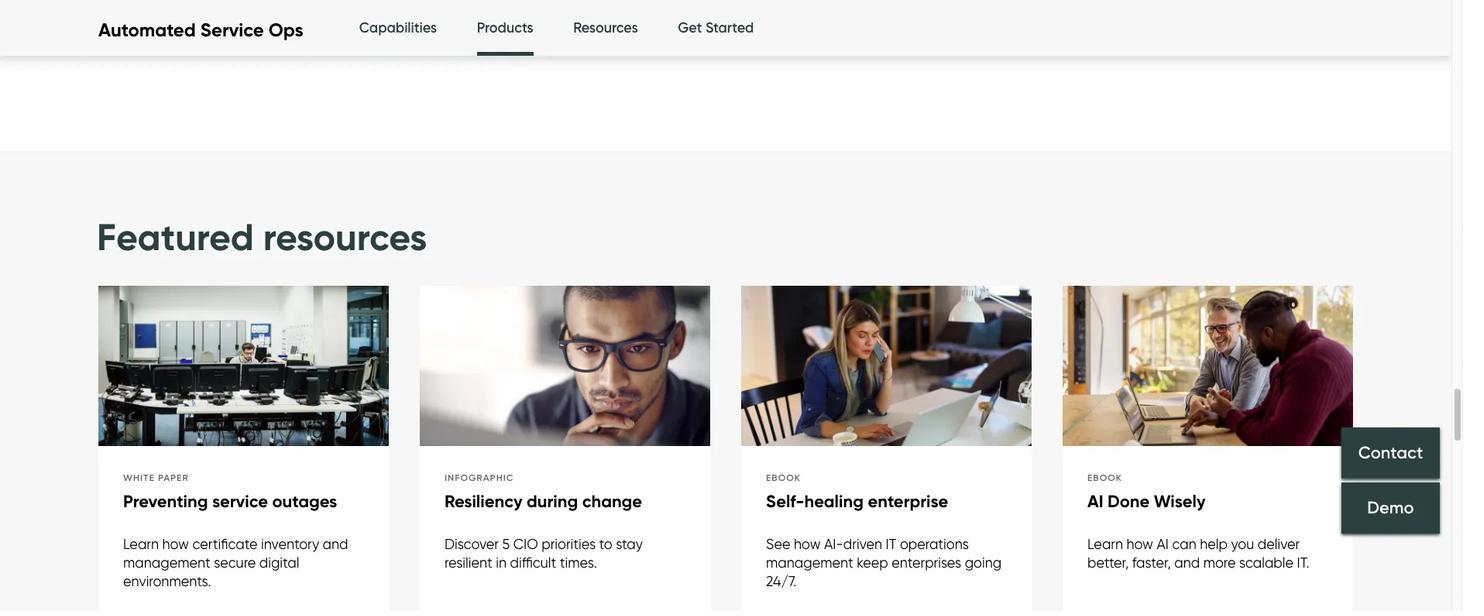 Task type: describe. For each thing, give the bounding box(es) containing it.
inventory
[[261, 536, 319, 552]]

and inside learn how ai can help you deliver better, faster, and more scalable it.
[[1174, 554, 1200, 571]]

proactive support improves the customer experience image
[[741, 286, 1032, 449]]

5
[[502, 536, 510, 552]]

deliver
[[1258, 536, 1300, 552]]

better,
[[1087, 554, 1129, 571]]

demo link
[[1341, 483, 1440, 534]]

products
[[477, 19, 533, 36]]

enterprises
[[892, 554, 961, 571]]

preventing service outages
[[123, 491, 337, 512]]

ai inside learn how ai can help you deliver better, faster, and more scalable it.
[[1157, 536, 1169, 552]]

difficult
[[510, 554, 556, 571]]

service
[[212, 491, 268, 512]]

priorities
[[542, 536, 596, 552]]

ai done wisely
[[1087, 491, 1205, 512]]

get started link
[[678, 0, 754, 57]]

can
[[1172, 536, 1196, 552]]

you
[[1231, 536, 1254, 552]]

products link
[[477, 0, 533, 60]]

resiliency during change
[[445, 491, 642, 512]]

outages
[[272, 491, 337, 512]]

during
[[527, 491, 578, 512]]

see how ai-driven it operations management keep enterprises going 24/7.
[[766, 536, 1002, 589]]

see
[[766, 536, 790, 552]]

done
[[1108, 491, 1150, 512]]

it
[[886, 536, 896, 552]]

environments.
[[123, 573, 211, 589]]

how for done
[[1127, 536, 1153, 552]]

times.
[[560, 554, 597, 571]]

in
[[496, 554, 507, 571]]

service
[[200, 19, 264, 41]]

capabilities link
[[359, 0, 437, 57]]

certificate
[[192, 536, 257, 552]]

preventing
[[123, 491, 208, 512]]

get started
[[678, 19, 754, 36]]

automated service ops
[[98, 19, 303, 41]]

scalable
[[1239, 554, 1293, 571]]

faster,
[[1132, 554, 1171, 571]]

automated
[[98, 19, 196, 41]]

contact link
[[1341, 428, 1440, 479]]

started
[[705, 19, 754, 36]]

wisely
[[1154, 491, 1205, 512]]

resources
[[263, 214, 427, 260]]

24/7.
[[766, 573, 796, 589]]

stay
[[616, 536, 643, 552]]

learn for preventing
[[123, 536, 159, 552]]



Task type: locate. For each thing, give the bounding box(es) containing it.
secure
[[214, 554, 256, 571]]

how
[[162, 536, 189, 552], [794, 536, 821, 552], [1127, 536, 1153, 552]]

0 horizontal spatial how
[[162, 536, 189, 552]]

keep
[[857, 554, 888, 571]]

discover
[[445, 536, 499, 552]]

it.
[[1297, 554, 1309, 571]]

to
[[599, 536, 612, 552]]

1 vertical spatial and
[[1174, 554, 1200, 571]]

2 how from the left
[[794, 536, 821, 552]]

get
[[678, 19, 702, 36]]

demo
[[1367, 498, 1414, 519]]

1 learn from the left
[[123, 536, 159, 552]]

1 management from the left
[[123, 554, 210, 571]]

and inside learn how certificate inventory and management secure digital environments.
[[323, 536, 348, 552]]

self-
[[766, 491, 804, 512]]

management inside learn how certificate inventory and management secure digital environments.
[[123, 554, 210, 571]]

resources link
[[573, 0, 638, 57]]

0 vertical spatial and
[[323, 536, 348, 552]]

featured
[[97, 214, 254, 260]]

ai left can
[[1157, 536, 1169, 552]]

how inside learn how ai can help you deliver better, faster, and more scalable it.
[[1127, 536, 1153, 552]]

management down ai-
[[766, 554, 853, 571]]

learn inside learn how ai can help you deliver better, faster, and more scalable it.
[[1087, 536, 1123, 552]]

1 horizontal spatial management
[[766, 554, 853, 571]]

how left ai-
[[794, 536, 821, 552]]

how up faster,
[[1127, 536, 1153, 552]]

cio
[[513, 536, 538, 552]]

ai
[[1087, 491, 1103, 512], [1157, 536, 1169, 552]]

learn inside learn how certificate inventory and management secure digital environments.
[[123, 536, 159, 552]]

2 management from the left
[[766, 554, 853, 571]]

more
[[1203, 554, 1236, 571]]

1 vertical spatial ai
[[1157, 536, 1169, 552]]

help
[[1200, 536, 1228, 552]]

ai-
[[824, 536, 843, 552]]

how inside learn how certificate inventory and management secure digital environments.
[[162, 536, 189, 552]]

capabilities
[[359, 19, 437, 36]]

change
[[582, 491, 642, 512]]

resilient
[[445, 554, 492, 571]]

management
[[123, 554, 210, 571], [766, 554, 853, 571]]

learn how ai can help you deliver better, faster, and more scalable it.
[[1087, 536, 1309, 571]]

3 how from the left
[[1127, 536, 1153, 552]]

and
[[323, 536, 348, 552], [1174, 554, 1200, 571]]

1 horizontal spatial how
[[794, 536, 821, 552]]

1 horizontal spatial and
[[1174, 554, 1200, 571]]

learn for ai
[[1087, 536, 1123, 552]]

learn how certificate inventory and management secure digital environments.
[[123, 536, 348, 589]]

0 horizontal spatial and
[[323, 536, 348, 552]]

1 how from the left
[[162, 536, 189, 552]]

0 vertical spatial ai
[[1087, 491, 1103, 512]]

enterprise
[[868, 491, 948, 512]]

how up environments.
[[162, 536, 189, 552]]

driven
[[843, 536, 882, 552]]

learn
[[123, 536, 159, 552], [1087, 536, 1123, 552]]

resiliency
[[445, 491, 522, 512]]

resources
[[573, 19, 638, 36]]

and down can
[[1174, 554, 1200, 571]]

1 horizontal spatial learn
[[1087, 536, 1123, 552]]

going
[[965, 554, 1002, 571]]

and right inventory
[[323, 536, 348, 552]]

0 horizontal spatial ai
[[1087, 491, 1103, 512]]

ai left done
[[1087, 491, 1103, 512]]

digital
[[259, 554, 299, 571]]

healing
[[804, 491, 864, 512]]

discover 5 cio priorities to stay resilient in difficult times.
[[445, 536, 643, 571]]

0 horizontal spatial management
[[123, 554, 210, 571]]

operations
[[900, 536, 969, 552]]

learn up environments.
[[123, 536, 159, 552]]

management inside "see how ai-driven it operations management keep enterprises going 24/7."
[[766, 554, 853, 571]]

2 horizontal spatial how
[[1127, 536, 1153, 552]]

featured resources
[[97, 214, 427, 260]]

self-healing enterprise
[[766, 491, 948, 512]]

how for healing
[[794, 536, 821, 552]]

learn up better,
[[1087, 536, 1123, 552]]

contact
[[1358, 442, 1423, 463]]

how inside "see how ai-driven it operations management keep enterprises going 24/7."
[[794, 536, 821, 552]]

how for service
[[162, 536, 189, 552]]

1 horizontal spatial ai
[[1157, 536, 1169, 552]]

management up environments.
[[123, 554, 210, 571]]

0 horizontal spatial learn
[[123, 536, 159, 552]]

2 learn from the left
[[1087, 536, 1123, 552]]

ops
[[269, 19, 303, 41]]



Task type: vqa. For each thing, say whether or not it's contained in the screenshot.


